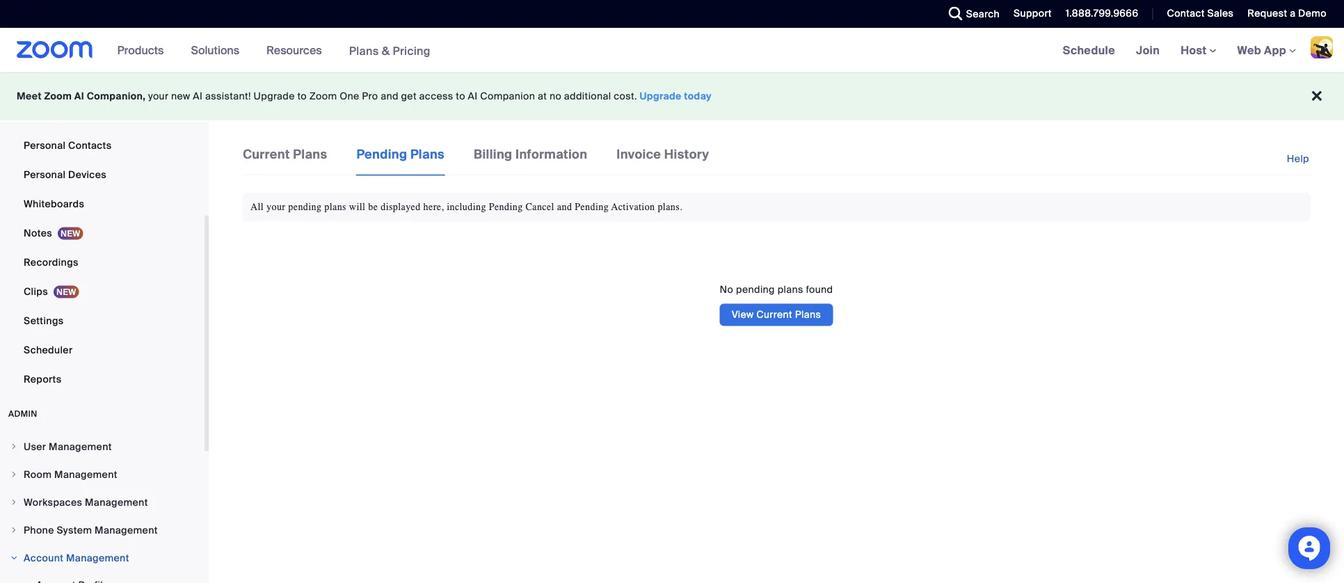 Task type: describe. For each thing, give the bounding box(es) containing it.
host
[[1181, 43, 1210, 57]]

plans & pricing
[[349, 43, 431, 58]]

right image for user management
[[10, 443, 18, 451]]

pending plans link
[[356, 145, 445, 176]]

management for workspaces management
[[85, 496, 148, 509]]

meet zoom ai companion, footer
[[0, 72, 1344, 120]]

additional
[[564, 90, 611, 103]]

will
[[349, 202, 366, 213]]

clips
[[24, 285, 48, 298]]

invoice
[[617, 146, 661, 162]]

view current plans
[[732, 308, 821, 321]]

sales
[[1208, 7, 1234, 20]]

no
[[720, 283, 734, 296]]

billing
[[474, 146, 513, 162]]

1 horizontal spatial pending
[[736, 283, 775, 296]]

assistant!
[[205, 90, 251, 103]]

account
[[24, 551, 64, 564]]

support
[[1014, 7, 1052, 20]]

settings
[[24, 314, 64, 327]]

no
[[550, 90, 562, 103]]

found
[[806, 283, 833, 296]]

resources button
[[267, 28, 328, 72]]

upgrade today link
[[640, 90, 712, 103]]

settings link
[[0, 307, 205, 335]]

activation
[[611, 202, 655, 213]]

personal devices link
[[0, 161, 205, 189]]

product information navigation
[[107, 28, 441, 73]]

web
[[1238, 43, 1262, 57]]

join
[[1136, 43, 1160, 57]]

web app button
[[1238, 43, 1296, 57]]

workspaces management
[[24, 496, 148, 509]]

pricing
[[393, 43, 431, 58]]

and inside main content main content
[[557, 202, 572, 213]]

products button
[[117, 28, 170, 72]]

account management
[[24, 551, 129, 564]]

companion
[[480, 90, 535, 103]]

web app
[[1238, 43, 1287, 57]]

contacts
[[68, 139, 112, 152]]

notes link
[[0, 219, 205, 247]]

phone for phone system management
[[24, 524, 54, 537]]

reports
[[24, 373, 62, 386]]

1.888.799.9666
[[1066, 7, 1139, 20]]

no pending plans found
[[720, 283, 833, 296]]

displayed
[[381, 202, 421, 213]]

a
[[1290, 7, 1296, 20]]

search button
[[939, 0, 1003, 28]]

search
[[966, 7, 1000, 20]]

host button
[[1181, 43, 1217, 57]]

3 ai from the left
[[468, 90, 478, 103]]

&
[[382, 43, 390, 58]]

contact sales
[[1167, 7, 1234, 20]]

room management menu item
[[0, 461, 205, 488]]

personal contacts link
[[0, 132, 205, 159]]

current plans
[[243, 146, 327, 162]]

phone system management menu item
[[0, 517, 205, 543]]

1 zoom from the left
[[44, 90, 72, 103]]

recordings
[[24, 256, 78, 269]]

profile picture image
[[1311, 36, 1333, 58]]

request a demo
[[1248, 7, 1327, 20]]

whiteboards
[[24, 197, 84, 210]]

devices
[[68, 168, 106, 181]]

workspaces management menu item
[[0, 489, 205, 516]]

billing information
[[474, 146, 588, 162]]

billing information link
[[473, 145, 588, 174]]

plans.
[[658, 202, 683, 213]]

companion,
[[87, 90, 146, 103]]

your inside 'meet zoom ai companion,' footer
[[148, 90, 169, 103]]

personal contacts
[[24, 139, 112, 152]]

user management
[[24, 440, 112, 453]]

get
[[401, 90, 417, 103]]

right image for room management
[[10, 470, 18, 479]]

personal devices
[[24, 168, 106, 181]]

right image for workspaces management
[[10, 498, 18, 507]]

management for room management
[[54, 468, 117, 481]]

admin
[[8, 408, 37, 419]]

your inside main content main content
[[267, 202, 286, 213]]

2 horizontal spatial pending
[[575, 202, 609, 213]]

view current plans link
[[720, 304, 833, 326]]

phone for phone
[[24, 110, 54, 122]]

scheduler
[[24, 343, 73, 356]]

clips link
[[0, 278, 205, 305]]

1 upgrade from the left
[[254, 90, 295, 103]]

plans inside "link"
[[795, 308, 821, 321]]

including
[[447, 202, 486, 213]]

be
[[368, 202, 378, 213]]



Task type: locate. For each thing, give the bounding box(es) containing it.
0 horizontal spatial upgrade
[[254, 90, 295, 103]]

and right cancel
[[557, 202, 572, 213]]

0 horizontal spatial current
[[243, 146, 290, 162]]

invoice history link
[[616, 145, 710, 174]]

zoom logo image
[[17, 41, 93, 58]]

right image left "user"
[[10, 443, 18, 451]]

recordings link
[[0, 248, 205, 276]]

contact
[[1167, 7, 1205, 20]]

plans inside product information navigation
[[349, 43, 379, 58]]

right image for account management
[[10, 554, 18, 562]]

0 vertical spatial plans
[[324, 202, 347, 213]]

to down resources dropdown button
[[297, 90, 307, 103]]

workspaces
[[24, 496, 82, 509]]

2 right image from the top
[[10, 498, 18, 507]]

pending
[[288, 202, 322, 213], [736, 283, 775, 296]]

management inside "menu item"
[[54, 468, 117, 481]]

help
[[1287, 152, 1310, 165]]

right image
[[10, 470, 18, 479], [10, 498, 18, 507]]

0 vertical spatial personal
[[24, 139, 66, 152]]

new
[[171, 90, 190, 103]]

1 horizontal spatial pending
[[489, 202, 523, 213]]

0 vertical spatial current
[[243, 146, 290, 162]]

1 horizontal spatial current
[[757, 308, 793, 321]]

current inside "link"
[[757, 308, 793, 321]]

upgrade right cost.
[[640, 90, 682, 103]]

right image inside workspaces management menu item
[[10, 498, 18, 507]]

here,
[[423, 202, 444, 213]]

1 personal from the top
[[24, 139, 66, 152]]

zoom
[[44, 90, 72, 103], [309, 90, 337, 103]]

phone system management
[[24, 524, 158, 537]]

demo
[[1299, 7, 1327, 20]]

1 phone from the top
[[24, 110, 54, 122]]

pending left activation
[[575, 202, 609, 213]]

right image inside phone system management menu item
[[10, 526, 18, 534]]

right image left account
[[10, 554, 18, 562]]

1 vertical spatial right image
[[10, 498, 18, 507]]

1 horizontal spatial upgrade
[[640, 90, 682, 103]]

current
[[243, 146, 290, 162], [757, 308, 793, 321]]

2 right image from the top
[[10, 526, 18, 534]]

management for user management
[[49, 440, 112, 453]]

0 horizontal spatial plans
[[324, 202, 347, 213]]

to
[[297, 90, 307, 103], [456, 90, 465, 103]]

1 horizontal spatial ai
[[193, 90, 203, 103]]

personal for personal contacts
[[24, 139, 66, 152]]

upgrade down product information navigation
[[254, 90, 295, 103]]

1.888.799.9666 button
[[1055, 0, 1142, 28], [1066, 7, 1139, 20]]

user management menu item
[[0, 434, 205, 460]]

all
[[251, 202, 264, 213]]

one
[[340, 90, 359, 103]]

right image left room
[[10, 470, 18, 479]]

right image inside user management menu item
[[10, 443, 18, 451]]

0 vertical spatial right image
[[10, 443, 18, 451]]

right image
[[10, 443, 18, 451], [10, 526, 18, 534], [10, 554, 18, 562]]

management up workspaces management
[[54, 468, 117, 481]]

and
[[381, 90, 399, 103], [557, 202, 572, 213]]

1 vertical spatial pending
[[736, 283, 775, 296]]

solutions button
[[191, 28, 246, 72]]

1 horizontal spatial to
[[456, 90, 465, 103]]

your
[[148, 90, 169, 103], [267, 202, 286, 213]]

1 right image from the top
[[10, 443, 18, 451]]

solutions
[[191, 43, 239, 57]]

resources
[[267, 43, 322, 57]]

management down room management "menu item"
[[85, 496, 148, 509]]

products
[[117, 43, 164, 57]]

history
[[664, 146, 709, 162]]

system
[[57, 524, 92, 537]]

1 vertical spatial current
[[757, 308, 793, 321]]

right image inside account management menu item
[[10, 554, 18, 562]]

phone up account
[[24, 524, 54, 537]]

plans
[[349, 43, 379, 58], [293, 146, 327, 162], [411, 146, 445, 162], [795, 308, 821, 321]]

admin menu menu
[[0, 434, 205, 583]]

phone
[[24, 110, 54, 122], [24, 524, 54, 537]]

request a demo link
[[1237, 0, 1344, 28], [1248, 7, 1327, 20]]

pending up be
[[357, 146, 407, 162]]

3 right image from the top
[[10, 554, 18, 562]]

0 vertical spatial your
[[148, 90, 169, 103]]

at
[[538, 90, 547, 103]]

meetings navigation
[[1053, 28, 1344, 73]]

phone inside personal menu 'menu'
[[24, 110, 54, 122]]

0 vertical spatial pending
[[288, 202, 322, 213]]

support link
[[1003, 0, 1055, 28], [1014, 7, 1052, 20]]

1 vertical spatial plans
[[778, 283, 804, 296]]

2 upgrade from the left
[[640, 90, 682, 103]]

whiteboards link
[[0, 190, 205, 218]]

current plans link
[[242, 145, 328, 174]]

personal up personal devices
[[24, 139, 66, 152]]

2 zoom from the left
[[309, 90, 337, 103]]

1 vertical spatial and
[[557, 202, 572, 213]]

phone link
[[0, 102, 205, 130]]

main content main content
[[209, 122, 1344, 583]]

meet
[[17, 90, 42, 103]]

information
[[516, 146, 588, 162]]

personal for personal devices
[[24, 168, 66, 181]]

zoom right meet
[[44, 90, 72, 103]]

current down no pending plans found
[[757, 308, 793, 321]]

1 vertical spatial personal
[[24, 168, 66, 181]]

meet zoom ai companion, your new ai assistant! upgrade to zoom one pro and get access to ai companion at no additional cost. upgrade today
[[17, 90, 712, 103]]

pending left cancel
[[489, 202, 523, 213]]

right image left system
[[10, 526, 18, 534]]

user
[[24, 440, 46, 453]]

pending plans
[[357, 146, 445, 162]]

2 vertical spatial right image
[[10, 554, 18, 562]]

cancel
[[526, 202, 555, 213]]

1 horizontal spatial zoom
[[309, 90, 337, 103]]

ai left companion,
[[74, 90, 84, 103]]

phone inside menu item
[[24, 524, 54, 537]]

and inside 'meet zoom ai companion,' footer
[[381, 90, 399, 103]]

1 vertical spatial your
[[267, 202, 286, 213]]

to right access
[[456, 90, 465, 103]]

1 vertical spatial phone
[[24, 524, 54, 537]]

management up room management
[[49, 440, 112, 453]]

right image left workspaces
[[10, 498, 18, 507]]

personal
[[24, 139, 66, 152], [24, 168, 66, 181]]

side navigation navigation
[[0, 0, 209, 583]]

contact sales link
[[1157, 0, 1237, 28], [1167, 7, 1234, 20]]

right image for phone system management
[[10, 526, 18, 534]]

plans left will
[[324, 202, 347, 213]]

cost.
[[614, 90, 637, 103]]

zoom left one at the top left of page
[[309, 90, 337, 103]]

ai right new
[[193, 90, 203, 103]]

join link
[[1126, 28, 1171, 72]]

management down phone system management menu item
[[66, 551, 129, 564]]

plans & pricing link
[[349, 43, 431, 58], [349, 43, 431, 58]]

schedule
[[1063, 43, 1116, 57]]

personal menu menu
[[0, 0, 205, 395]]

notes
[[24, 227, 52, 239]]

invoice history
[[617, 146, 709, 162]]

2 horizontal spatial ai
[[468, 90, 478, 103]]

ai left companion
[[468, 90, 478, 103]]

current up all
[[243, 146, 290, 162]]

phone down meet
[[24, 110, 54, 122]]

1 vertical spatial right image
[[10, 526, 18, 534]]

0 horizontal spatial your
[[148, 90, 169, 103]]

2 phone from the top
[[24, 524, 54, 537]]

0 vertical spatial phone
[[24, 110, 54, 122]]

1 horizontal spatial your
[[267, 202, 286, 213]]

your right all
[[267, 202, 286, 213]]

1 horizontal spatial plans
[[778, 283, 804, 296]]

access
[[419, 90, 453, 103]]

0 vertical spatial right image
[[10, 470, 18, 479]]

banner
[[0, 28, 1344, 73]]

pending right all
[[288, 202, 322, 213]]

personal up whiteboards
[[24, 168, 66, 181]]

2 to from the left
[[456, 90, 465, 103]]

1 to from the left
[[297, 90, 307, 103]]

pro
[[362, 90, 378, 103]]

0 horizontal spatial pending
[[288, 202, 322, 213]]

1 horizontal spatial and
[[557, 202, 572, 213]]

view
[[732, 308, 754, 321]]

1 right image from the top
[[10, 470, 18, 479]]

app
[[1264, 43, 1287, 57]]

0 horizontal spatial ai
[[74, 90, 84, 103]]

0 horizontal spatial zoom
[[44, 90, 72, 103]]

and left get
[[381, 90, 399, 103]]

all your pending plans will be displayed here, including pending cancel and pending activation plans.
[[251, 202, 683, 213]]

help link
[[1287, 145, 1311, 173]]

0 horizontal spatial to
[[297, 90, 307, 103]]

pending up view
[[736, 283, 775, 296]]

schedule link
[[1053, 28, 1126, 72]]

2 personal from the top
[[24, 168, 66, 181]]

2 ai from the left
[[193, 90, 203, 103]]

0 horizontal spatial and
[[381, 90, 399, 103]]

scheduler link
[[0, 336, 205, 364]]

your left new
[[148, 90, 169, 103]]

reports link
[[0, 365, 205, 393]]

room
[[24, 468, 52, 481]]

right image inside room management "menu item"
[[10, 470, 18, 479]]

banner containing products
[[0, 28, 1344, 73]]

account management menu item
[[0, 545, 205, 571]]

0 vertical spatial and
[[381, 90, 399, 103]]

management for account management
[[66, 551, 129, 564]]

management down workspaces management menu item
[[95, 524, 158, 537]]

plans up the 'view current plans'
[[778, 283, 804, 296]]

1 ai from the left
[[74, 90, 84, 103]]

pending
[[357, 146, 407, 162], [489, 202, 523, 213], [575, 202, 609, 213]]

today
[[684, 90, 712, 103]]

0 horizontal spatial pending
[[357, 146, 407, 162]]



Task type: vqa. For each thing, say whether or not it's contained in the screenshot.
Phone System Management menu item
yes



